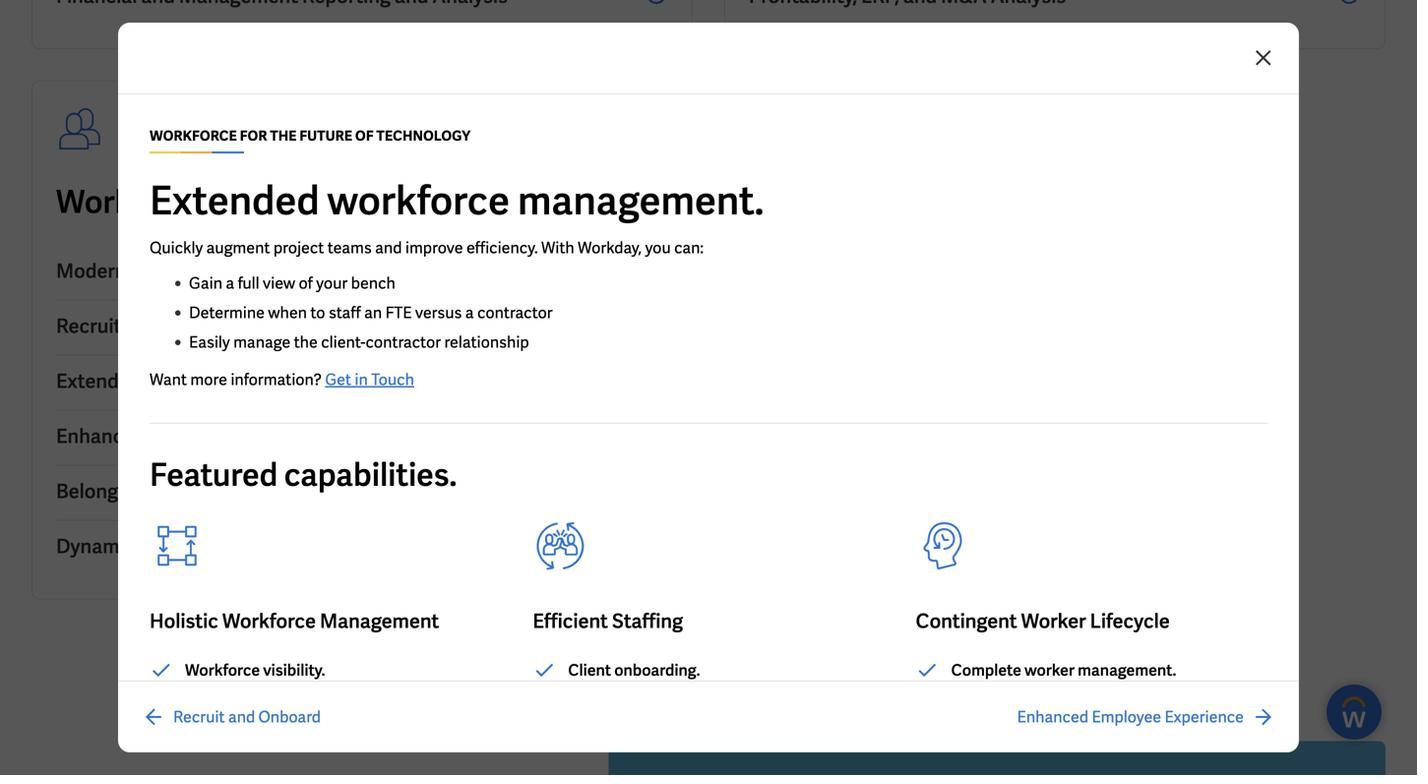 Task type: vqa. For each thing, say whether or not it's contained in the screenshot.
"and" within the the Belonging and Diversity button
yes



Task type: locate. For each thing, give the bounding box(es) containing it.
1 vertical spatial recruit
[[173, 707, 225, 728]]

lifecycle
[[1090, 609, 1170, 634]]

0 vertical spatial of
[[413, 182, 442, 222]]

client-
[[321, 332, 366, 353]]

touch
[[371, 370, 414, 390]]

0 horizontal spatial enhanced
[[56, 424, 146, 449]]

0 vertical spatial management.
[[518, 175, 764, 226]]

0 horizontal spatial onboard
[[163, 313, 242, 339]]

holistic
[[150, 609, 218, 634]]

enhanced employee experience for the top enhanced employee experience button
[[56, 424, 341, 449]]

enhanced employee experience up featured
[[56, 424, 341, 449]]

employee inside extended workforce management. "dialog"
[[1092, 707, 1161, 728]]

enhanced employee experience button down "in"
[[56, 411, 668, 466]]

1 horizontal spatial employee
[[1092, 707, 1161, 728]]

enhanced employee experience inside extended workforce management. "dialog"
[[1017, 707, 1244, 728]]

future
[[299, 127, 352, 145]]

experience inside extended workforce management. "dialog"
[[1165, 707, 1244, 728]]

recruit and onboard inside extended workforce management. "dialog"
[[173, 707, 321, 728]]

enhanced up belonging
[[56, 424, 146, 449]]

staffing
[[612, 609, 683, 634]]

client onboarding.
[[568, 660, 700, 681]]

0 vertical spatial enhanced employee experience
[[56, 424, 341, 449]]

gain a full view of your bench determine when to staff an fte versus a contractor easily manage the client-contractor relationship
[[189, 273, 553, 353]]

dynamic skills curation
[[56, 534, 269, 559]]

management.
[[518, 175, 764, 226], [1078, 660, 1176, 681]]

extended inside button
[[56, 369, 141, 394]]

efficient staffing
[[533, 609, 683, 634]]

dynamic
[[56, 534, 135, 559]]

management
[[243, 369, 362, 394], [320, 609, 439, 634]]

contractor down fte
[[366, 332, 441, 353]]

extended inside "dialog"
[[150, 175, 320, 226]]

0 vertical spatial extended
[[150, 175, 320, 226]]

management inside extended workforce management. "dialog"
[[320, 609, 439, 634]]

1 vertical spatial enhanced employee experience button
[[1017, 706, 1275, 729]]

1 vertical spatial employee
[[1092, 707, 1161, 728]]

extended workforce management
[[56, 369, 362, 394]]

experience
[[241, 424, 341, 449], [1165, 707, 1244, 728]]

technology
[[448, 182, 613, 222]]

the up project
[[259, 182, 307, 222]]

management for extended workforce management
[[243, 369, 362, 394]]

skills
[[139, 534, 186, 559]]

management. up you
[[518, 175, 764, 226]]

0 vertical spatial recruit
[[56, 313, 121, 339]]

workforce down the easily
[[145, 369, 239, 394]]

0 vertical spatial management
[[243, 369, 362, 394]]

onboard
[[163, 313, 242, 339], [258, 707, 321, 728]]

1 vertical spatial recruit and onboard button
[[142, 706, 321, 729]]

1 horizontal spatial contractor
[[477, 303, 553, 323]]

fte
[[385, 303, 412, 323]]

augment
[[206, 238, 270, 258]]

and
[[375, 238, 402, 258], [125, 313, 159, 339], [150, 479, 183, 504], [228, 707, 255, 728]]

workforce
[[327, 175, 510, 226]]

curation
[[190, 534, 269, 559]]

0 vertical spatial experience
[[241, 424, 341, 449]]

of
[[355, 127, 374, 145]]

enhanced down the worker
[[1017, 707, 1089, 728]]

enhanced inside extended workforce management. "dialog"
[[1017, 707, 1089, 728]]

1 horizontal spatial experience
[[1165, 707, 1244, 728]]

0 vertical spatial contractor
[[477, 303, 553, 323]]

recruit down "modernized" on the top
[[56, 313, 121, 339]]

1 vertical spatial experience
[[1165, 707, 1244, 728]]

contingent worker lifecycle
[[916, 609, 1170, 634]]

of inside gain a full view of your bench determine when to staff an fte versus a contractor easily manage the client-contractor relationship
[[299, 273, 313, 294]]

0 horizontal spatial experience
[[241, 424, 341, 449]]

employee down complete worker management.
[[1092, 707, 1161, 728]]

of for view
[[299, 273, 313, 294]]

0 vertical spatial onboard
[[163, 313, 242, 339]]

0 horizontal spatial extended
[[56, 369, 141, 394]]

enhanced employee experience down complete worker management.
[[1017, 707, 1244, 728]]

1 horizontal spatial of
[[413, 182, 442, 222]]

1 vertical spatial enhanced employee experience
[[1017, 707, 1244, 728]]

extended
[[150, 175, 320, 226], [56, 369, 141, 394]]

versus
[[415, 303, 462, 323]]

1 vertical spatial of
[[299, 273, 313, 294]]

extended workforce management.
[[150, 175, 764, 226]]

extended workforce management button
[[56, 356, 668, 411]]

manage
[[233, 332, 291, 353]]

0 horizontal spatial of
[[299, 273, 313, 294]]

employee up featured
[[149, 424, 237, 449]]

extended left want
[[56, 369, 141, 394]]

holistic workforce management
[[150, 609, 439, 634]]

visibility.
[[263, 660, 325, 681]]

recruit
[[56, 313, 121, 339], [173, 707, 225, 728]]

and up skills
[[150, 479, 183, 504]]

1 horizontal spatial enhanced
[[1017, 707, 1089, 728]]

1 vertical spatial management
[[320, 609, 439, 634]]

diversity
[[187, 479, 267, 504]]

1 vertical spatial management.
[[1078, 660, 1176, 681]]

a right the versus
[[465, 303, 474, 323]]

get in touch link
[[325, 370, 414, 390]]

1 horizontal spatial onboard
[[258, 707, 321, 728]]

0 horizontal spatial management.
[[518, 175, 764, 226]]

enhanced employee experience
[[56, 424, 341, 449], [1017, 707, 1244, 728]]

1 vertical spatial a
[[465, 303, 474, 323]]

more
[[190, 370, 227, 390]]

enhanced
[[56, 424, 146, 449], [1017, 707, 1089, 728]]

1 horizontal spatial a
[[465, 303, 474, 323]]

0 horizontal spatial enhanced employee experience
[[56, 424, 341, 449]]

the
[[259, 182, 307, 222], [294, 332, 318, 353]]

of left your
[[299, 273, 313, 294]]

0 horizontal spatial a
[[226, 273, 234, 294]]

to
[[310, 303, 325, 323]]

of up quickly augment project teams and improve efficiency. with workday, you can:
[[413, 182, 442, 222]]

recruit inside extended workforce management. "dialog"
[[173, 707, 225, 728]]

contractor
[[477, 303, 553, 323], [366, 332, 441, 353]]

workforce up quickly on the left top of the page
[[56, 182, 206, 222]]

0 vertical spatial recruit and onboard button
[[56, 301, 668, 356]]

a left full
[[226, 273, 234, 294]]

1 horizontal spatial extended
[[150, 175, 320, 226]]

of for future
[[413, 182, 442, 222]]

for
[[212, 182, 253, 222]]

0 horizontal spatial enhanced employee experience button
[[56, 411, 668, 466]]

workforce for the future of technology
[[56, 182, 613, 222]]

workforce up workforce visibility.
[[222, 609, 316, 634]]

1 vertical spatial onboard
[[258, 707, 321, 728]]

1 vertical spatial enhanced
[[1017, 707, 1089, 728]]

recruit and onboard up want
[[56, 313, 242, 339]]

recruit and onboard button
[[56, 301, 668, 356], [142, 706, 321, 729]]

staff
[[329, 303, 361, 323]]

worker
[[1021, 609, 1086, 634]]

1 vertical spatial contractor
[[366, 332, 441, 353]]

0 vertical spatial recruit and onboard
[[56, 313, 242, 339]]

the down to
[[294, 332, 318, 353]]

1 vertical spatial the
[[294, 332, 318, 353]]

the
[[270, 127, 297, 145]]

1 vertical spatial recruit and onboard
[[173, 707, 321, 728]]

enhanced employee experience for enhanced employee experience button inside extended workforce management. "dialog"
[[1017, 707, 1244, 728]]

0 vertical spatial a
[[226, 273, 234, 294]]

1 horizontal spatial management.
[[1078, 660, 1176, 681]]

management down dynamic skills curation button
[[320, 609, 439, 634]]

recruit and onboard
[[56, 313, 242, 339], [173, 707, 321, 728]]

management. for extended workforce management.
[[518, 175, 764, 226]]

service
[[197, 258, 264, 284]]

0 horizontal spatial recruit
[[56, 313, 121, 339]]

onboard down gain
[[163, 313, 242, 339]]

delivery
[[268, 258, 341, 284]]

belonging and diversity
[[56, 479, 267, 504]]

recruit down workforce visibility.
[[173, 707, 225, 728]]

0 horizontal spatial employee
[[149, 424, 237, 449]]

of
[[413, 182, 442, 222], [299, 273, 313, 294]]

extended up augment
[[150, 175, 320, 226]]

get
[[325, 370, 351, 390]]

1 horizontal spatial enhanced employee experience button
[[1017, 706, 1275, 729]]

0 vertical spatial employee
[[149, 424, 237, 449]]

technology
[[376, 127, 470, 145]]

1 horizontal spatial enhanced employee experience
[[1017, 707, 1244, 728]]

enhanced employee experience button inside extended workforce management. "dialog"
[[1017, 706, 1275, 729]]

recruit and onboard button inside extended workforce management. "dialog"
[[142, 706, 321, 729]]

complete
[[951, 660, 1021, 681]]

enhanced employee experience button down complete worker management.
[[1017, 706, 1275, 729]]

management. down lifecycle
[[1078, 660, 1176, 681]]

extended workforce management. dialog
[[0, 0, 1417, 776]]

information?
[[231, 370, 322, 390]]

1 horizontal spatial recruit
[[173, 707, 225, 728]]

enhanced employee experience button
[[56, 411, 668, 466], [1017, 706, 1275, 729]]

employee
[[149, 424, 237, 449], [1092, 707, 1161, 728]]

belonging
[[56, 479, 146, 504]]

recruit and onboard down workforce visibility.
[[173, 707, 321, 728]]

contractor up relationship
[[477, 303, 553, 323]]

management down manage
[[243, 369, 362, 394]]

1 vertical spatial extended
[[56, 369, 141, 394]]

0 vertical spatial enhanced
[[56, 424, 146, 449]]

a
[[226, 273, 234, 294], [465, 303, 474, 323]]

management inside extended workforce management button
[[243, 369, 362, 394]]

onboard down visibility.
[[258, 707, 321, 728]]

workforce
[[56, 182, 206, 222], [145, 369, 239, 394], [222, 609, 316, 634], [185, 660, 260, 681]]



Task type: describe. For each thing, give the bounding box(es) containing it.
modernized
[[56, 258, 163, 284]]

and inside button
[[150, 479, 183, 504]]

future
[[313, 182, 407, 222]]

when
[[268, 303, 307, 323]]

management for holistic workforce management
[[320, 609, 439, 634]]

capabilities.
[[284, 455, 457, 496]]

experience for enhanced employee experience button inside extended workforce management. "dialog"
[[1165, 707, 1244, 728]]

an
[[364, 303, 382, 323]]

improve
[[405, 238, 463, 258]]

for
[[240, 127, 267, 145]]

belonging and diversity button
[[56, 466, 668, 521]]

workforce down holistic
[[185, 660, 260, 681]]

determine
[[189, 303, 265, 323]]

view
[[263, 273, 295, 294]]

workforce
[[150, 127, 237, 145]]

employee for enhanced employee experience button inside extended workforce management. "dialog"
[[1092, 707, 1161, 728]]

hr
[[167, 258, 194, 284]]

extended for extended workforce management
[[56, 369, 141, 394]]

worker
[[1025, 660, 1075, 681]]

client
[[568, 660, 611, 681]]

want
[[150, 370, 187, 390]]

quickly
[[150, 238, 203, 258]]

onboarding.
[[614, 660, 700, 681]]

complete worker management.
[[951, 660, 1176, 681]]

teams
[[327, 238, 372, 258]]

featured capabilities.
[[150, 455, 457, 496]]

experience for the top enhanced employee experience button
[[241, 424, 341, 449]]

and up bench
[[375, 238, 402, 258]]

workforce inside button
[[145, 369, 239, 394]]

employee for the top enhanced employee experience button
[[149, 424, 237, 449]]

workforce visibility.
[[185, 660, 325, 681]]

0 vertical spatial enhanced employee experience button
[[56, 411, 668, 466]]

in
[[355, 370, 368, 390]]

relationship
[[444, 332, 529, 353]]

contingent
[[916, 609, 1017, 634]]

workday,
[[578, 238, 642, 258]]

workforce for the future of technology
[[150, 127, 470, 145]]

dynamic skills curation button
[[56, 521, 668, 575]]

gain
[[189, 273, 222, 294]]

with
[[541, 238, 574, 258]]

you
[[645, 238, 671, 258]]

want more information? get in touch
[[150, 370, 414, 390]]

the inside gain a full view of your bench determine when to staff an fte versus a contractor easily manage the client-contractor relationship
[[294, 332, 318, 353]]

extended for extended workforce management.
[[150, 175, 320, 226]]

easily
[[189, 332, 230, 353]]

full
[[238, 273, 259, 294]]

efficiency.
[[466, 238, 538, 258]]

efficient
[[533, 609, 608, 634]]

featured
[[150, 455, 278, 496]]

0 vertical spatial the
[[259, 182, 307, 222]]

quickly augment project teams and improve efficiency. with workday, you can:
[[150, 238, 704, 258]]

management. for complete worker management.
[[1078, 660, 1176, 681]]

and up want
[[125, 313, 159, 339]]

your
[[316, 273, 348, 294]]

0 horizontal spatial contractor
[[366, 332, 441, 353]]

and down workforce visibility.
[[228, 707, 255, 728]]

can:
[[674, 238, 704, 258]]

enhanced for the top enhanced employee experience button
[[56, 424, 146, 449]]

enhanced for enhanced employee experience button inside extended workforce management. "dialog"
[[1017, 707, 1089, 728]]

onboard inside extended workforce management. "dialog"
[[258, 707, 321, 728]]

modernized hr service delivery
[[56, 258, 341, 284]]

modernized hr service delivery button
[[56, 246, 668, 301]]

project
[[273, 238, 324, 258]]

bench
[[351, 273, 395, 294]]

idc infobrief for tech image
[[609, 742, 1386, 776]]



